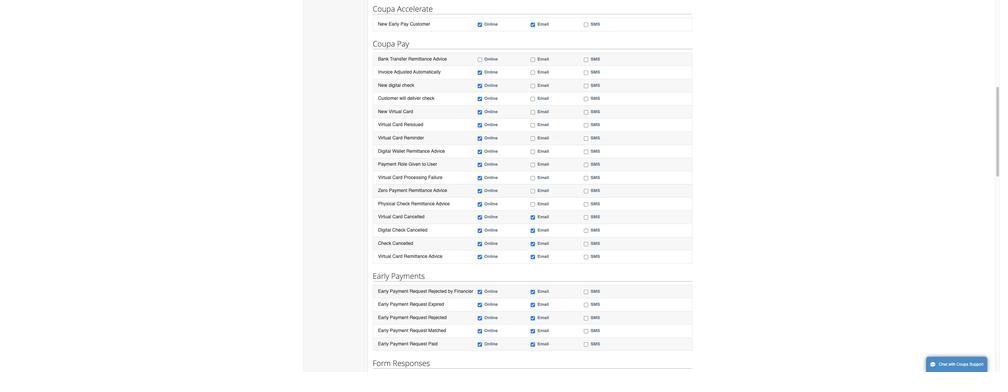 Task type: locate. For each thing, give the bounding box(es) containing it.
1 vertical spatial coupa
[[373, 38, 395, 49]]

5 request from the top
[[410, 342, 427, 347]]

deliver
[[408, 96, 421, 101]]

request down early payment request matched
[[410, 342, 427, 347]]

13 sms from the top
[[591, 202, 601, 207]]

customer left will
[[378, 96, 399, 101]]

payment for early payment request rejected
[[390, 315, 409, 320]]

digital for digital wallet remittance advice
[[378, 148, 391, 154]]

matched
[[429, 328, 447, 334]]

email for early payment request expired
[[538, 302, 550, 307]]

email for digital wallet remittance advice
[[538, 149, 550, 154]]

new early pay customer
[[378, 21, 430, 27]]

customer will deliver check
[[378, 96, 435, 101]]

1 vertical spatial cancelled
[[407, 228, 428, 233]]

payment up early payment request paid on the bottom of the page
[[390, 328, 409, 334]]

16 online from the top
[[485, 241, 498, 246]]

check
[[397, 201, 410, 207], [393, 228, 406, 233], [378, 241, 392, 246]]

online for new digital check
[[485, 83, 498, 88]]

check down invoice adjusted automatically
[[402, 83, 415, 88]]

online for bank transfer remittance advice
[[485, 57, 498, 62]]

13 online from the top
[[485, 202, 498, 207]]

1 request from the top
[[410, 289, 427, 294]]

digital
[[378, 148, 391, 154], [378, 228, 391, 233]]

payment down early payment request matched
[[390, 342, 409, 347]]

online for early payment request paid
[[485, 342, 498, 347]]

3 new from the top
[[378, 109, 388, 114]]

advice for physical check remittance advice
[[436, 201, 450, 207]]

request down early payment request rejected
[[410, 328, 427, 334]]

7 sms from the top
[[591, 122, 601, 127]]

4 request from the top
[[410, 328, 427, 334]]

17 sms from the top
[[591, 254, 601, 259]]

1 rejected from the top
[[429, 289, 447, 294]]

9 online from the top
[[485, 149, 498, 154]]

17 email from the top
[[538, 254, 550, 259]]

early for early payment request expired
[[378, 302, 389, 307]]

6 online from the top
[[485, 109, 498, 114]]

6 sms from the top
[[591, 109, 601, 114]]

7 email from the top
[[538, 122, 550, 127]]

early payment request matched
[[378, 328, 447, 334]]

payment for early payment request expired
[[390, 302, 409, 307]]

pay up transfer
[[397, 38, 409, 49]]

13 email from the top
[[538, 202, 550, 207]]

card down the customer will deliver check at the top left of page
[[403, 109, 414, 114]]

early up early payment request paid on the bottom of the page
[[378, 328, 389, 334]]

5 sms from the top
[[591, 96, 601, 101]]

request for early payment request rejected by financier
[[410, 289, 427, 294]]

19 sms from the top
[[591, 302, 601, 307]]

8 sms from the top
[[591, 136, 601, 141]]

10 sms from the top
[[591, 162, 601, 167]]

card for reminder
[[393, 135, 403, 141]]

0 vertical spatial check
[[402, 83, 415, 88]]

rejected up matched at the bottom left of page
[[429, 315, 447, 320]]

3 sms from the top
[[591, 70, 601, 75]]

advice
[[433, 56, 447, 62], [431, 148, 445, 154], [434, 188, 448, 193], [436, 201, 450, 207], [429, 254, 443, 259]]

request for early payment request rejected
[[410, 315, 427, 320]]

email for early payment request matched
[[538, 329, 550, 334]]

2 vertical spatial coupa
[[958, 363, 969, 367]]

online for early payment request rejected
[[485, 315, 498, 320]]

3 online from the top
[[485, 70, 498, 75]]

online for virtual card cancelled
[[485, 215, 498, 220]]

advice for bank transfer remittance advice
[[433, 56, 447, 62]]

2 email from the top
[[538, 57, 550, 62]]

online for customer will deliver check
[[485, 96, 498, 101]]

remittance for card
[[404, 254, 428, 259]]

virtual
[[389, 109, 402, 114], [378, 122, 392, 127], [378, 135, 392, 141], [378, 175, 392, 180], [378, 214, 392, 220], [378, 254, 392, 259]]

virtual card processing failure
[[378, 175, 443, 180]]

virtual down check cancelled
[[378, 254, 392, 259]]

early left the payments
[[373, 271, 390, 281]]

0 vertical spatial customer
[[410, 21, 430, 27]]

payment right zero
[[389, 188, 408, 193]]

0 vertical spatial digital
[[378, 148, 391, 154]]

processing
[[404, 175, 427, 180]]

rejected
[[429, 289, 447, 294], [429, 315, 447, 320]]

virtual card reissued
[[378, 122, 424, 127]]

9 email from the top
[[538, 149, 550, 154]]

sms for customer will deliver check
[[591, 96, 601, 101]]

check for physical
[[397, 201, 410, 207]]

check down digital check cancelled
[[378, 241, 392, 246]]

18 online from the top
[[485, 289, 498, 294]]

sms for virtual card reminder
[[591, 136, 601, 141]]

early
[[389, 21, 400, 27], [373, 271, 390, 281], [378, 289, 389, 294], [378, 302, 389, 307], [378, 315, 389, 320], [378, 328, 389, 334], [378, 342, 389, 347]]

1 online from the top
[[485, 22, 498, 27]]

sms for check cancelled
[[591, 241, 601, 246]]

reminder
[[404, 135, 424, 141]]

email for zero payment remittance advice
[[538, 188, 550, 193]]

digital left wallet at the left of page
[[378, 148, 391, 154]]

14 online from the top
[[485, 215, 498, 220]]

21 email from the top
[[538, 329, 550, 334]]

pay down coupa accelerate
[[401, 21, 409, 27]]

payment down early payments
[[390, 289, 409, 294]]

support
[[970, 363, 984, 367]]

card
[[403, 109, 414, 114], [393, 122, 403, 127], [393, 135, 403, 141], [393, 175, 403, 180], [393, 214, 403, 220], [393, 254, 403, 259]]

9 sms from the top
[[591, 149, 601, 154]]

1 sms from the top
[[591, 22, 601, 27]]

4 sms from the top
[[591, 83, 601, 88]]

payment for zero payment remittance advice
[[389, 188, 408, 193]]

early payment request rejected by financier
[[378, 289, 474, 294]]

coupa accelerate
[[373, 3, 433, 14]]

16 sms from the top
[[591, 241, 601, 246]]

new left digital
[[378, 83, 388, 88]]

cancelled down virtual card cancelled
[[407, 228, 428, 233]]

15 online from the top
[[485, 228, 498, 233]]

None checkbox
[[478, 23, 482, 27], [531, 23, 536, 27], [531, 58, 536, 62], [478, 71, 482, 75], [585, 84, 589, 88], [478, 97, 482, 101], [478, 110, 482, 115], [478, 123, 482, 128], [478, 137, 482, 141], [531, 150, 536, 154], [478, 176, 482, 181], [478, 189, 482, 194], [478, 203, 482, 207], [585, 216, 589, 220], [478, 229, 482, 233], [531, 229, 536, 233], [585, 229, 589, 233], [478, 242, 482, 246], [531, 242, 536, 246], [478, 255, 482, 260], [531, 255, 536, 260], [585, 255, 589, 260], [478, 290, 482, 294], [531, 290, 536, 294], [585, 290, 589, 294], [478, 303, 482, 308], [531, 303, 536, 308], [531, 316, 536, 321], [585, 316, 589, 321], [478, 330, 482, 334], [585, 343, 589, 347], [478, 23, 482, 27], [531, 23, 536, 27], [531, 58, 536, 62], [478, 71, 482, 75], [585, 84, 589, 88], [478, 97, 482, 101], [478, 110, 482, 115], [478, 123, 482, 128], [478, 137, 482, 141], [531, 150, 536, 154], [478, 176, 482, 181], [478, 189, 482, 194], [478, 203, 482, 207], [585, 216, 589, 220], [478, 229, 482, 233], [531, 229, 536, 233], [585, 229, 589, 233], [478, 242, 482, 246], [531, 242, 536, 246], [478, 255, 482, 260], [531, 255, 536, 260], [585, 255, 589, 260], [478, 290, 482, 294], [531, 290, 536, 294], [585, 290, 589, 294], [478, 303, 482, 308], [531, 303, 536, 308], [531, 316, 536, 321], [585, 316, 589, 321], [478, 330, 482, 334], [585, 343, 589, 347]]

email for virtual card processing failure
[[538, 175, 550, 180]]

sms for physical check remittance advice
[[591, 202, 601, 207]]

11 sms from the top
[[591, 175, 601, 180]]

1 vertical spatial customer
[[378, 96, 399, 101]]

22 email from the top
[[538, 342, 550, 347]]

early down coupa accelerate
[[389, 21, 400, 27]]

sms for new early pay customer
[[591, 22, 601, 27]]

payments
[[392, 271, 425, 281]]

2 rejected from the top
[[429, 315, 447, 320]]

card up wallet at the left of page
[[393, 135, 403, 141]]

1 vertical spatial new
[[378, 83, 388, 88]]

check
[[402, 83, 415, 88], [423, 96, 435, 101]]

payment
[[378, 162, 397, 167], [389, 188, 408, 193], [390, 289, 409, 294], [390, 302, 409, 307], [390, 315, 409, 320], [390, 328, 409, 334], [390, 342, 409, 347]]

21 sms from the top
[[591, 329, 601, 334]]

2 new from the top
[[378, 83, 388, 88]]

1 horizontal spatial check
[[423, 96, 435, 101]]

14 sms from the top
[[591, 215, 601, 220]]

6 email from the top
[[538, 109, 550, 114]]

form
[[373, 358, 391, 369]]

email for early payment request rejected by financier
[[538, 289, 550, 294]]

cancelled
[[404, 214, 425, 220], [407, 228, 428, 233], [393, 241, 414, 246]]

email for bank transfer remittance advice
[[538, 57, 550, 62]]

remittance down zero payment remittance advice
[[412, 201, 435, 207]]

early up early payment request rejected
[[378, 302, 389, 307]]

card up digital check cancelled
[[393, 214, 403, 220]]

2 digital from the top
[[378, 228, 391, 233]]

payment for early payment request matched
[[390, 328, 409, 334]]

10 email from the top
[[538, 162, 550, 167]]

remittance for transfer
[[409, 56, 432, 62]]

18 sms from the top
[[591, 289, 601, 294]]

cancelled for digital check cancelled
[[407, 228, 428, 233]]

1 vertical spatial digital
[[378, 228, 391, 233]]

15 sms from the top
[[591, 228, 601, 233]]

12 online from the top
[[485, 188, 498, 193]]

digital up check cancelled
[[378, 228, 391, 233]]

cancelled down digital check cancelled
[[393, 241, 414, 246]]

new
[[378, 21, 388, 27], [378, 83, 388, 88], [378, 109, 388, 114]]

3 email from the top
[[538, 70, 550, 75]]

0 vertical spatial new
[[378, 21, 388, 27]]

15 email from the top
[[538, 228, 550, 233]]

accelerate
[[397, 3, 433, 14]]

pay
[[401, 21, 409, 27], [397, 38, 409, 49]]

customer down accelerate
[[410, 21, 430, 27]]

card down check cancelled
[[393, 254, 403, 259]]

virtual down physical
[[378, 214, 392, 220]]

new up virtual card reissued at the top left of page
[[378, 109, 388, 114]]

new up coupa pay
[[378, 21, 388, 27]]

11 email from the top
[[538, 175, 550, 180]]

8 online from the top
[[485, 136, 498, 141]]

virtual for virtual card cancelled
[[378, 214, 392, 220]]

1 vertical spatial check
[[393, 228, 406, 233]]

new for new virtual card
[[378, 109, 388, 114]]

early for early payment request rejected
[[378, 315, 389, 320]]

virtual down the new virtual card
[[378, 122, 392, 127]]

request up early payment request expired
[[410, 289, 427, 294]]

rejected left by
[[429, 289, 447, 294]]

sms for early payment request expired
[[591, 302, 601, 307]]

4 online from the top
[[485, 83, 498, 88]]

automatically
[[414, 69, 441, 75]]

12 email from the top
[[538, 188, 550, 193]]

responses
[[393, 358, 430, 369]]

19 online from the top
[[485, 302, 498, 307]]

transfer
[[390, 56, 407, 62]]

remittance up the payments
[[404, 254, 428, 259]]

5 email from the top
[[538, 96, 550, 101]]

21 online from the top
[[485, 329, 498, 334]]

1 vertical spatial rejected
[[429, 315, 447, 320]]

bank
[[378, 56, 389, 62]]

check right 'deliver'
[[423, 96, 435, 101]]

card for cancelled
[[393, 214, 403, 220]]

coupa right with
[[958, 363, 969, 367]]

20 sms from the top
[[591, 315, 601, 320]]

payment left role
[[378, 162, 397, 167]]

remittance
[[409, 56, 432, 62], [407, 148, 430, 154], [409, 188, 433, 193], [412, 201, 435, 207], [404, 254, 428, 259]]

18 email from the top
[[538, 289, 550, 294]]

early down early payment request expired
[[378, 315, 389, 320]]

7 online from the top
[[485, 122, 498, 127]]

email for physical check remittance advice
[[538, 202, 550, 207]]

role
[[398, 162, 408, 167]]

sms for new virtual card
[[591, 109, 601, 114]]

payment down early payment request expired
[[390, 315, 409, 320]]

remittance up 'given'
[[407, 148, 430, 154]]

sms for bank transfer remittance advice
[[591, 57, 601, 62]]

virtual down virtual card reissued at the top left of page
[[378, 135, 392, 141]]

online for virtual card processing failure
[[485, 175, 498, 180]]

online
[[485, 22, 498, 27], [485, 57, 498, 62], [485, 70, 498, 75], [485, 83, 498, 88], [485, 96, 498, 101], [485, 109, 498, 114], [485, 122, 498, 127], [485, 136, 498, 141], [485, 149, 498, 154], [485, 162, 498, 167], [485, 175, 498, 180], [485, 188, 498, 193], [485, 202, 498, 207], [485, 215, 498, 220], [485, 228, 498, 233], [485, 241, 498, 246], [485, 254, 498, 259], [485, 289, 498, 294], [485, 302, 498, 307], [485, 315, 498, 320], [485, 329, 498, 334], [485, 342, 498, 347]]

2 online from the top
[[485, 57, 498, 62]]

request up early payment request matched
[[410, 315, 427, 320]]

coupa up new early pay customer
[[373, 3, 395, 14]]

sms for virtual card reissued
[[591, 122, 601, 127]]

2 vertical spatial cancelled
[[393, 241, 414, 246]]

card for reissued
[[393, 122, 403, 127]]

card down role
[[393, 175, 403, 180]]

2 request from the top
[[410, 302, 427, 307]]

early for early payment request matched
[[378, 328, 389, 334]]

request
[[410, 289, 427, 294], [410, 302, 427, 307], [410, 315, 427, 320], [410, 328, 427, 334], [410, 342, 427, 347]]

sms
[[591, 22, 601, 27], [591, 57, 601, 62], [591, 70, 601, 75], [591, 83, 601, 88], [591, 96, 601, 101], [591, 109, 601, 114], [591, 122, 601, 127], [591, 136, 601, 141], [591, 149, 601, 154], [591, 162, 601, 167], [591, 175, 601, 180], [591, 188, 601, 193], [591, 202, 601, 207], [591, 215, 601, 220], [591, 228, 601, 233], [591, 241, 601, 246], [591, 254, 601, 259], [591, 289, 601, 294], [591, 302, 601, 307], [591, 315, 601, 320], [591, 329, 601, 334], [591, 342, 601, 347]]

22 sms from the top
[[591, 342, 601, 347]]

early up form
[[378, 342, 389, 347]]

0 vertical spatial coupa
[[373, 3, 395, 14]]

payment up early payment request rejected
[[390, 302, 409, 307]]

coupa for coupa accelerate
[[373, 3, 395, 14]]

10 online from the top
[[485, 162, 498, 167]]

1 email from the top
[[538, 22, 550, 27]]

email
[[538, 22, 550, 27], [538, 57, 550, 62], [538, 70, 550, 75], [538, 83, 550, 88], [538, 96, 550, 101], [538, 109, 550, 114], [538, 122, 550, 127], [538, 136, 550, 141], [538, 149, 550, 154], [538, 162, 550, 167], [538, 175, 550, 180], [538, 188, 550, 193], [538, 202, 550, 207], [538, 215, 550, 220], [538, 228, 550, 233], [538, 241, 550, 246], [538, 254, 550, 259], [538, 289, 550, 294], [538, 302, 550, 307], [538, 315, 550, 320], [538, 329, 550, 334], [538, 342, 550, 347]]

remittance up automatically
[[409, 56, 432, 62]]

20 email from the top
[[538, 315, 550, 320]]

rejected for early payment request rejected by financier
[[429, 289, 447, 294]]

sms for early payment request paid
[[591, 342, 601, 347]]

1 new from the top
[[378, 21, 388, 27]]

4 email from the top
[[538, 83, 550, 88]]

virtual up zero
[[378, 175, 392, 180]]

card down the new virtual card
[[393, 122, 403, 127]]

0 vertical spatial rejected
[[429, 289, 447, 294]]

cancelled down physical check remittance advice at bottom
[[404, 214, 425, 220]]

0 vertical spatial check
[[397, 201, 410, 207]]

expired
[[429, 302, 444, 307]]

16 email from the top
[[538, 241, 550, 246]]

remittance down processing
[[409, 188, 433, 193]]

12 sms from the top
[[591, 188, 601, 193]]

given
[[409, 162, 421, 167]]

11 online from the top
[[485, 175, 498, 180]]

advice for digital wallet remittance advice
[[431, 148, 445, 154]]

check down virtual card cancelled
[[393, 228, 406, 233]]

3 request from the top
[[410, 315, 427, 320]]

check up virtual card cancelled
[[397, 201, 410, 207]]

0 vertical spatial cancelled
[[404, 214, 425, 220]]

None checkbox
[[585, 23, 589, 27], [478, 58, 482, 62], [585, 58, 589, 62], [531, 71, 536, 75], [585, 71, 589, 75], [478, 84, 482, 88], [531, 84, 536, 88], [531, 97, 536, 101], [585, 97, 589, 101], [531, 110, 536, 115], [585, 110, 589, 115], [531, 123, 536, 128], [585, 123, 589, 128], [531, 137, 536, 141], [585, 137, 589, 141], [478, 150, 482, 154], [585, 150, 589, 154], [478, 163, 482, 167], [531, 163, 536, 167], [585, 163, 589, 167], [531, 176, 536, 181], [585, 176, 589, 181], [531, 189, 536, 194], [585, 189, 589, 194], [531, 203, 536, 207], [585, 203, 589, 207], [478, 216, 482, 220], [531, 216, 536, 220], [585, 242, 589, 246], [585, 303, 589, 308], [478, 316, 482, 321], [531, 330, 536, 334], [585, 330, 589, 334], [478, 343, 482, 347], [531, 343, 536, 347], [585, 23, 589, 27], [478, 58, 482, 62], [585, 58, 589, 62], [531, 71, 536, 75], [585, 71, 589, 75], [478, 84, 482, 88], [531, 84, 536, 88], [531, 97, 536, 101], [585, 97, 589, 101], [531, 110, 536, 115], [585, 110, 589, 115], [531, 123, 536, 128], [585, 123, 589, 128], [531, 137, 536, 141], [585, 137, 589, 141], [478, 150, 482, 154], [585, 150, 589, 154], [478, 163, 482, 167], [531, 163, 536, 167], [585, 163, 589, 167], [531, 176, 536, 181], [585, 176, 589, 181], [531, 189, 536, 194], [585, 189, 589, 194], [531, 203, 536, 207], [585, 203, 589, 207], [478, 216, 482, 220], [531, 216, 536, 220], [585, 242, 589, 246], [585, 303, 589, 308], [478, 316, 482, 321], [531, 330, 536, 334], [585, 330, 589, 334], [478, 343, 482, 347], [531, 343, 536, 347]]

early down early payments
[[378, 289, 389, 294]]

online for virtual card reminder
[[485, 136, 498, 141]]

coupa inside button
[[958, 363, 969, 367]]

online for invoice adjusted automatically
[[485, 70, 498, 75]]

2 vertical spatial new
[[378, 109, 388, 114]]

sms for new digital check
[[591, 83, 601, 88]]

request for early payment request expired
[[410, 302, 427, 307]]

8 email from the top
[[538, 136, 550, 141]]

new for new digital check
[[378, 83, 388, 88]]

5 online from the top
[[485, 96, 498, 101]]

early for early payments
[[373, 271, 390, 281]]

coupa
[[373, 3, 395, 14], [373, 38, 395, 49], [958, 363, 969, 367]]

22 online from the top
[[485, 342, 498, 347]]

1 digital from the top
[[378, 148, 391, 154]]

17 online from the top
[[485, 254, 498, 259]]

20 online from the top
[[485, 315, 498, 320]]

customer
[[410, 21, 430, 27], [378, 96, 399, 101]]

remittance for payment
[[409, 188, 433, 193]]

coupa up bank
[[373, 38, 395, 49]]

request up early payment request rejected
[[410, 302, 427, 307]]

14 email from the top
[[538, 215, 550, 220]]

19 email from the top
[[538, 302, 550, 307]]

2 sms from the top
[[591, 57, 601, 62]]

email for virtual card reissued
[[538, 122, 550, 127]]



Task type: vqa. For each thing, say whether or not it's contained in the screenshot.
Histories in the left of the page
no



Task type: describe. For each thing, give the bounding box(es) containing it.
payment for early payment request paid
[[390, 342, 409, 347]]

invoice
[[378, 69, 393, 75]]

email for customer will deliver check
[[538, 96, 550, 101]]

card for processing
[[393, 175, 403, 180]]

cancelled for virtual card cancelled
[[404, 214, 425, 220]]

physical check remittance advice
[[378, 201, 450, 207]]

user
[[428, 162, 437, 167]]

online for zero payment remittance advice
[[485, 188, 498, 193]]

financier
[[455, 289, 474, 294]]

email for new digital check
[[538, 83, 550, 88]]

email for virtual card cancelled
[[538, 215, 550, 220]]

virtual card reminder
[[378, 135, 424, 141]]

bank transfer remittance advice
[[378, 56, 447, 62]]

sms for digital wallet remittance advice
[[591, 149, 601, 154]]

sms for virtual card processing failure
[[591, 175, 601, 180]]

email for digital check cancelled
[[538, 228, 550, 233]]

chat with coupa support
[[940, 363, 984, 367]]

early for early payment request paid
[[378, 342, 389, 347]]

online for new early pay customer
[[485, 22, 498, 27]]

coupa for coupa pay
[[373, 38, 395, 49]]

invoice adjusted automatically
[[378, 69, 441, 75]]

early payment request paid
[[378, 342, 438, 347]]

advice for zero payment remittance advice
[[434, 188, 448, 193]]

online for virtual card reissued
[[485, 122, 498, 127]]

1 vertical spatial check
[[423, 96, 435, 101]]

sms for early payment request matched
[[591, 329, 601, 334]]

virtual for virtual card reissued
[[378, 122, 392, 127]]

online for early payment request matched
[[485, 329, 498, 334]]

chat with coupa support button
[[927, 357, 988, 373]]

0 vertical spatial pay
[[401, 21, 409, 27]]

sms for early payment request rejected
[[591, 315, 601, 320]]

sms for digital check cancelled
[[591, 228, 601, 233]]

early payments
[[373, 271, 425, 281]]

digital check cancelled
[[378, 228, 428, 233]]

sms for payment role given to user
[[591, 162, 601, 167]]

coupa pay
[[373, 38, 409, 49]]

new digital check
[[378, 83, 415, 88]]

request for early payment request paid
[[410, 342, 427, 347]]

request for early payment request matched
[[410, 328, 427, 334]]

virtual up virtual card reissued at the top left of page
[[389, 109, 402, 114]]

online for digital wallet remittance advice
[[485, 149, 498, 154]]

virtual card cancelled
[[378, 214, 425, 220]]

email for virtual card remittance advice
[[538, 254, 550, 259]]

new for new early pay customer
[[378, 21, 388, 27]]

sms for virtual card remittance advice
[[591, 254, 601, 259]]

failure
[[429, 175, 443, 180]]

early payment request expired
[[378, 302, 444, 307]]

0 horizontal spatial customer
[[378, 96, 399, 101]]

virtual card remittance advice
[[378, 254, 443, 259]]

online for early payment request rejected by financier
[[485, 289, 498, 294]]

check cancelled
[[378, 241, 414, 246]]

early for early payment request rejected by financier
[[378, 289, 389, 294]]

paid
[[429, 342, 438, 347]]

with
[[949, 363, 956, 367]]

online for virtual card remittance advice
[[485, 254, 498, 259]]

virtual for virtual card reminder
[[378, 135, 392, 141]]

reissued
[[404, 122, 424, 127]]

zero
[[378, 188, 388, 193]]

check for digital
[[393, 228, 406, 233]]

advice for virtual card remittance advice
[[429, 254, 443, 259]]

new virtual card
[[378, 109, 414, 114]]

adjusted
[[394, 69, 412, 75]]

0 horizontal spatial check
[[402, 83, 415, 88]]

by
[[448, 289, 453, 294]]

online for physical check remittance advice
[[485, 202, 498, 207]]

zero payment remittance advice
[[378, 188, 448, 193]]

sms for zero payment remittance advice
[[591, 188, 601, 193]]

will
[[400, 96, 406, 101]]

email for invoice adjusted automatically
[[538, 70, 550, 75]]

remittance for check
[[412, 201, 435, 207]]

card for remittance
[[393, 254, 403, 259]]

online for check cancelled
[[485, 241, 498, 246]]

email for new early pay customer
[[538, 22, 550, 27]]

online for new virtual card
[[485, 109, 498, 114]]

payment for early payment request rejected by financier
[[390, 289, 409, 294]]

sms for virtual card cancelled
[[591, 215, 601, 220]]

1 vertical spatial pay
[[397, 38, 409, 49]]

payment role given to user
[[378, 162, 437, 167]]

email for early payment request paid
[[538, 342, 550, 347]]

digital for digital check cancelled
[[378, 228, 391, 233]]

remittance for wallet
[[407, 148, 430, 154]]

online for payment role given to user
[[485, 162, 498, 167]]

sms for invoice adjusted automatically
[[591, 70, 601, 75]]

email for early payment request rejected
[[538, 315, 550, 320]]

early payment request rejected
[[378, 315, 447, 320]]

1 horizontal spatial customer
[[410, 21, 430, 27]]

form responses
[[373, 358, 430, 369]]

email for virtual card reminder
[[538, 136, 550, 141]]

rejected for early payment request rejected
[[429, 315, 447, 320]]

wallet
[[393, 148, 405, 154]]

digital
[[389, 83, 401, 88]]

digital wallet remittance advice
[[378, 148, 445, 154]]

virtual for virtual card remittance advice
[[378, 254, 392, 259]]

email for payment role given to user
[[538, 162, 550, 167]]

physical
[[378, 201, 396, 207]]

chat
[[940, 363, 948, 367]]

to
[[422, 162, 426, 167]]

email for check cancelled
[[538, 241, 550, 246]]

email for new virtual card
[[538, 109, 550, 114]]

online for early payment request expired
[[485, 302, 498, 307]]

2 vertical spatial check
[[378, 241, 392, 246]]



